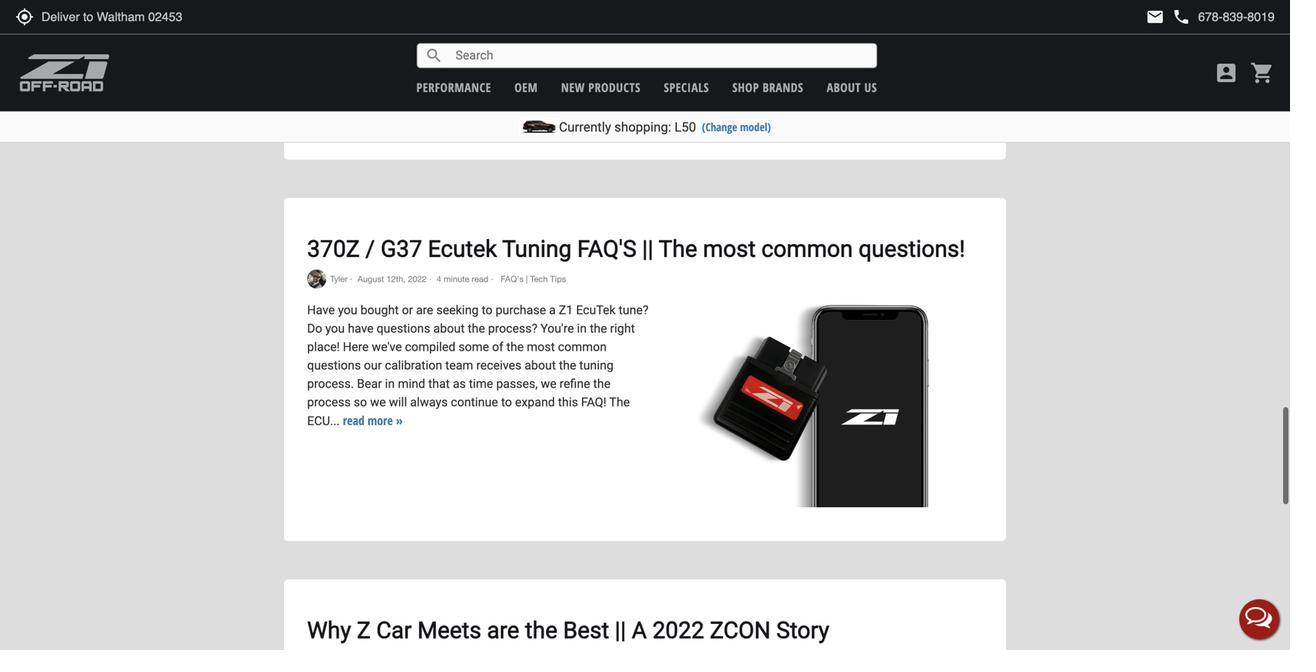 Task type: locate. For each thing, give the bounding box(es) containing it.
questions up the process.
[[307, 358, 361, 373]]

expand
[[515, 395, 555, 410]]

august
[[358, 274, 384, 284]]

shopping_cart
[[1251, 61, 1275, 85]]

read more » link left search
[[340, 30, 400, 47]]

we
[[541, 377, 557, 391], [370, 395, 386, 410]]

1 horizontal spatial the
[[659, 235, 698, 263]]

/
[[366, 235, 375, 263]]

0 vertical spatial about
[[434, 321, 465, 336]]

370z
[[307, 235, 360, 263]]

1 horizontal spatial questions
[[377, 321, 431, 336]]

refine
[[560, 377, 591, 391]]

we right so
[[370, 395, 386, 410]]

1 vertical spatial »
[[396, 412, 403, 429]]

bear
[[357, 377, 382, 391]]

in down ecutek on the left top
[[577, 321, 587, 336]]

0 vertical spatial more
[[365, 30, 391, 47]]

you
[[338, 303, 358, 318], [325, 321, 345, 336]]

|| right faq's
[[643, 235, 654, 263]]

the right faq's
[[659, 235, 698, 263]]

here
[[343, 340, 369, 354]]

so
[[354, 395, 367, 410]]

read
[[340, 30, 362, 47], [472, 274, 489, 284], [343, 412, 365, 429]]

shop brands
[[733, 79, 804, 96]]

1 vertical spatial in
[[385, 377, 395, 391]]

questions down or
[[377, 321, 431, 336]]

0 vertical spatial read more »
[[340, 30, 400, 47]]

0 horizontal spatial about
[[434, 321, 465, 336]]

0 vertical spatial read
[[340, 30, 362, 47]]

read more » link for currently shopping: l50
[[340, 30, 400, 47]]

tune?
[[619, 303, 649, 318]]

Search search field
[[444, 44, 877, 68]]

team
[[446, 358, 474, 373]]

1 vertical spatial about
[[525, 358, 556, 373]]

» left search
[[394, 30, 400, 47]]

1 horizontal spatial most
[[703, 235, 756, 263]]

read more »
[[340, 30, 400, 47], [343, 412, 403, 429]]

370z / g37 ecutek tuning faq's || the most common questions!
[[307, 235, 966, 263]]

to down passes,
[[501, 395, 512, 410]]

are right meets on the left
[[487, 617, 520, 645]]

||
[[643, 235, 654, 263], [615, 617, 626, 645]]

as
[[453, 377, 466, 391]]

the right the faq!
[[610, 395, 630, 410]]

best
[[564, 617, 610, 645]]

more
[[365, 30, 391, 47], [368, 412, 393, 429]]

1 vertical spatial read more » link
[[343, 412, 403, 429]]

passes,
[[497, 377, 538, 391]]

2022 right 12th,
[[408, 274, 427, 284]]

faq's                                                                              |                                                                                                            tech tips
[[499, 274, 566, 284]]

4
[[437, 274, 442, 284]]

370z / g37 ecutek tuning faq's || the most common questions! image
[[666, 270, 984, 508]]

tech
[[530, 274, 548, 284]]

about up passes,
[[525, 358, 556, 373]]

z
[[357, 617, 371, 645]]

will
[[389, 395, 407, 410]]

are inside have you bought or are seeking to purchase a z1 ecutek tune? do you have questions about the process? you're in the right place! here we've compiled some of the most common questions our calibration team receives about the tuning process. bear in mind that as time passes, we refine the process so we will always continue to expand this faq! the ecu...
[[416, 303, 434, 318]]

about
[[434, 321, 465, 336], [525, 358, 556, 373]]

us
[[865, 79, 878, 96]]

0 horizontal spatial most
[[527, 340, 555, 354]]

0 vertical spatial »
[[394, 30, 400, 47]]

1 vertical spatial most
[[527, 340, 555, 354]]

products
[[589, 79, 641, 96]]

tyler
[[330, 274, 348, 284]]

more left search
[[365, 30, 391, 47]]

are right or
[[416, 303, 434, 318]]

account_box
[[1215, 61, 1239, 85]]

why z car meets are the best || a 2022 zcon story
[[307, 617, 830, 645]]

|
[[526, 274, 528, 284]]

more down will
[[368, 412, 393, 429]]

read more » down so
[[343, 412, 403, 429]]

the
[[468, 321, 485, 336], [590, 321, 607, 336], [507, 340, 524, 354], [559, 358, 577, 373], [594, 377, 611, 391], [525, 617, 558, 645]]

1 horizontal spatial to
[[501, 395, 512, 410]]

story
[[777, 617, 830, 645]]

we up the expand in the bottom of the page
[[541, 377, 557, 391]]

about down seeking
[[434, 321, 465, 336]]

the left the best
[[525, 617, 558, 645]]

0 horizontal spatial the
[[610, 395, 630, 410]]

1 vertical spatial read more »
[[343, 412, 403, 429]]

have
[[307, 303, 335, 318]]

0 vertical spatial ||
[[643, 235, 654, 263]]

receives
[[477, 358, 522, 373]]

phone
[[1173, 8, 1191, 26]]

1 vertical spatial the
[[610, 395, 630, 410]]

most inside have you bought or are seeking to purchase a z1 ecutek tune? do you have questions about the process? you're in the right place! here we've compiled some of the most common questions our calibration team receives about the tuning process. bear in mind that as time passes, we refine the process so we will always continue to expand this faq! the ecu...
[[527, 340, 555, 354]]

0 vertical spatial read more » link
[[340, 30, 400, 47]]

1 vertical spatial to
[[501, 395, 512, 410]]

0 horizontal spatial common
[[558, 340, 607, 354]]

0 vertical spatial most
[[703, 235, 756, 263]]

»
[[394, 30, 400, 47], [396, 412, 403, 429]]

0 horizontal spatial are
[[416, 303, 434, 318]]

new products
[[561, 79, 641, 96]]

you up have
[[338, 303, 358, 318]]

1 horizontal spatial common
[[762, 235, 853, 263]]

oem
[[515, 79, 538, 96]]

0 vertical spatial we
[[541, 377, 557, 391]]

0 vertical spatial common
[[762, 235, 853, 263]]

0 vertical spatial are
[[416, 303, 434, 318]]

always
[[410, 395, 448, 410]]

1 vertical spatial more
[[368, 412, 393, 429]]

or
[[402, 303, 413, 318]]

1 vertical spatial 2022
[[653, 617, 705, 645]]

2022 right a
[[653, 617, 705, 645]]

the down tuning
[[594, 377, 611, 391]]

seeking
[[437, 303, 479, 318]]

0 horizontal spatial 2022
[[408, 274, 427, 284]]

our
[[364, 358, 382, 373]]

0 horizontal spatial we
[[370, 395, 386, 410]]

1 vertical spatial ||
[[615, 617, 626, 645]]

tuning
[[580, 358, 614, 373]]

0 horizontal spatial to
[[482, 303, 493, 318]]

questions!
[[859, 235, 966, 263]]

0 vertical spatial to
[[482, 303, 493, 318]]

august 12th, 2022
[[358, 274, 427, 284]]

do
[[307, 321, 322, 336]]

(change model) link
[[702, 119, 771, 134]]

1 horizontal spatial in
[[577, 321, 587, 336]]

(change
[[702, 119, 738, 134]]

read more » link down so
[[343, 412, 403, 429]]

performance link
[[417, 79, 491, 96]]

1 horizontal spatial 2022
[[653, 617, 705, 645]]

a
[[632, 617, 647, 645]]

|| left a
[[615, 617, 626, 645]]

1 horizontal spatial ||
[[643, 235, 654, 263]]

about us
[[827, 79, 878, 96]]

search
[[425, 46, 444, 65]]

1 vertical spatial are
[[487, 617, 520, 645]]

you right do
[[325, 321, 345, 336]]

1 horizontal spatial are
[[487, 617, 520, 645]]

to right seeking
[[482, 303, 493, 318]]

a
[[549, 303, 556, 318]]

most
[[703, 235, 756, 263], [527, 340, 555, 354]]

to
[[482, 303, 493, 318], [501, 395, 512, 410]]

zcon
[[710, 617, 771, 645]]

in up will
[[385, 377, 395, 391]]

faq's
[[578, 235, 637, 263]]

the up the some
[[468, 321, 485, 336]]

12th,
[[387, 274, 406, 284]]

read for tyler
[[343, 412, 365, 429]]

read more » left search
[[340, 30, 400, 47]]

2 vertical spatial read
[[343, 412, 365, 429]]

shop brands link
[[733, 79, 804, 96]]

the
[[659, 235, 698, 263], [610, 395, 630, 410]]

» down will
[[396, 412, 403, 429]]

questions
[[377, 321, 431, 336], [307, 358, 361, 373]]

have
[[348, 321, 374, 336]]

shopping:
[[615, 119, 672, 135]]

why z car meets are the best || a 2022 zcon story link
[[307, 617, 830, 645]]

in
[[577, 321, 587, 336], [385, 377, 395, 391]]

more for currently shopping: l50
[[365, 30, 391, 47]]

1 vertical spatial common
[[558, 340, 607, 354]]

0 horizontal spatial questions
[[307, 358, 361, 373]]

read more » link
[[340, 30, 400, 47], [343, 412, 403, 429]]



Task type: describe. For each thing, give the bounding box(es) containing it.
phone link
[[1173, 8, 1276, 26]]

0 horizontal spatial in
[[385, 377, 395, 391]]

process
[[307, 395, 351, 410]]

performance
[[417, 79, 491, 96]]

mail link
[[1147, 8, 1165, 26]]

shop
[[733, 79, 760, 96]]

0 vertical spatial in
[[577, 321, 587, 336]]

model)
[[740, 119, 771, 134]]

are for meets
[[487, 617, 520, 645]]

have you bought or are seeking to purchase a z1 ecutek tune? do you have questions about the process? you're in the right place! here we've compiled some of the most common questions our calibration team receives about the tuning process. bear in mind that as time passes, we refine the process so we will always continue to expand this faq! the ecu...
[[307, 303, 649, 429]]

» for tyler
[[396, 412, 403, 429]]

place!
[[307, 340, 340, 354]]

my_location
[[15, 8, 34, 26]]

oem link
[[515, 79, 538, 96]]

of
[[492, 340, 504, 354]]

z1
[[559, 303, 573, 318]]

more for tyler
[[368, 412, 393, 429]]

0 horizontal spatial ||
[[615, 617, 626, 645]]

minute
[[444, 274, 470, 284]]

specials
[[664, 79, 710, 96]]

about
[[827, 79, 862, 96]]

read more » link for tyler
[[343, 412, 403, 429]]

compiled
[[405, 340, 456, 354]]

meets
[[418, 617, 482, 645]]

brands
[[763, 79, 804, 96]]

specials link
[[664, 79, 710, 96]]

the right of
[[507, 340, 524, 354]]

mail
[[1147, 8, 1165, 26]]

tyler image
[[307, 270, 327, 289]]

1 vertical spatial you
[[325, 321, 345, 336]]

new products link
[[561, 79, 641, 96]]

0 vertical spatial the
[[659, 235, 698, 263]]

common inside have you bought or are seeking to purchase a z1 ecutek tune? do you have questions about the process? you're in the right place! here we've compiled some of the most common questions our calibration team receives about the tuning process. bear in mind that as time passes, we refine the process so we will always continue to expand this faq! the ecu...
[[558, 340, 607, 354]]

1 horizontal spatial we
[[541, 377, 557, 391]]

0 vertical spatial 2022
[[408, 274, 427, 284]]

read more » for currently shopping: l50
[[340, 30, 400, 47]]

ecutek
[[428, 235, 497, 263]]

l50
[[675, 119, 697, 135]]

q50 / q60 3.0t ecutek tuning faq's || the most common questions! image
[[666, 0, 984, 126]]

bought
[[361, 303, 399, 318]]

account_box link
[[1211, 61, 1243, 85]]

currently shopping: l50 (change model)
[[559, 119, 771, 135]]

1 horizontal spatial about
[[525, 358, 556, 373]]

you're
[[541, 321, 574, 336]]

the down ecutek on the left top
[[590, 321, 607, 336]]

g37
[[381, 235, 422, 263]]

faq!
[[581, 395, 607, 410]]

the up refine
[[559, 358, 577, 373]]

we've
[[372, 340, 402, 354]]

time
[[469, 377, 493, 391]]

currently
[[559, 119, 612, 135]]

that
[[429, 377, 450, 391]]

ecu...
[[307, 414, 340, 429]]

about us link
[[827, 79, 878, 96]]

4 minute read
[[437, 274, 489, 284]]

shopping_cart link
[[1247, 61, 1275, 85]]

purchase
[[496, 303, 546, 318]]

read more » for tyler
[[343, 412, 403, 429]]

faq's
[[501, 274, 524, 284]]

z1 motorsports logo image
[[19, 54, 110, 92]]

read for currently shopping: l50
[[340, 30, 362, 47]]

tuning
[[503, 235, 572, 263]]

process?
[[488, 321, 538, 336]]

car
[[377, 617, 412, 645]]

right
[[611, 321, 635, 336]]

ecutek
[[576, 303, 616, 318]]

tips
[[551, 274, 566, 284]]

the inside have you bought or are seeking to purchase a z1 ecutek tune? do you have questions about the process? you're in the right place! here we've compiled some of the most common questions our calibration team receives about the tuning process. bear in mind that as time passes, we refine the process so we will always continue to expand this faq! the ecu...
[[610, 395, 630, 410]]

continue
[[451, 395, 498, 410]]

» for currently shopping: l50
[[394, 30, 400, 47]]

mind
[[398, 377, 426, 391]]

0 vertical spatial questions
[[377, 321, 431, 336]]

are for or
[[416, 303, 434, 318]]

some
[[459, 340, 489, 354]]

mail phone
[[1147, 8, 1191, 26]]

this
[[558, 395, 578, 410]]

why
[[307, 617, 351, 645]]

process.
[[307, 377, 354, 391]]

370z / g37 ecutek tuning faq's || the most common questions! link
[[307, 235, 966, 263]]

1 vertical spatial questions
[[307, 358, 361, 373]]

0 vertical spatial you
[[338, 303, 358, 318]]

1 vertical spatial we
[[370, 395, 386, 410]]

1 vertical spatial read
[[472, 274, 489, 284]]

calibration
[[385, 358, 443, 373]]



Task type: vqa. For each thing, say whether or not it's contained in the screenshot.
AUGUST 12TH, 2022
yes



